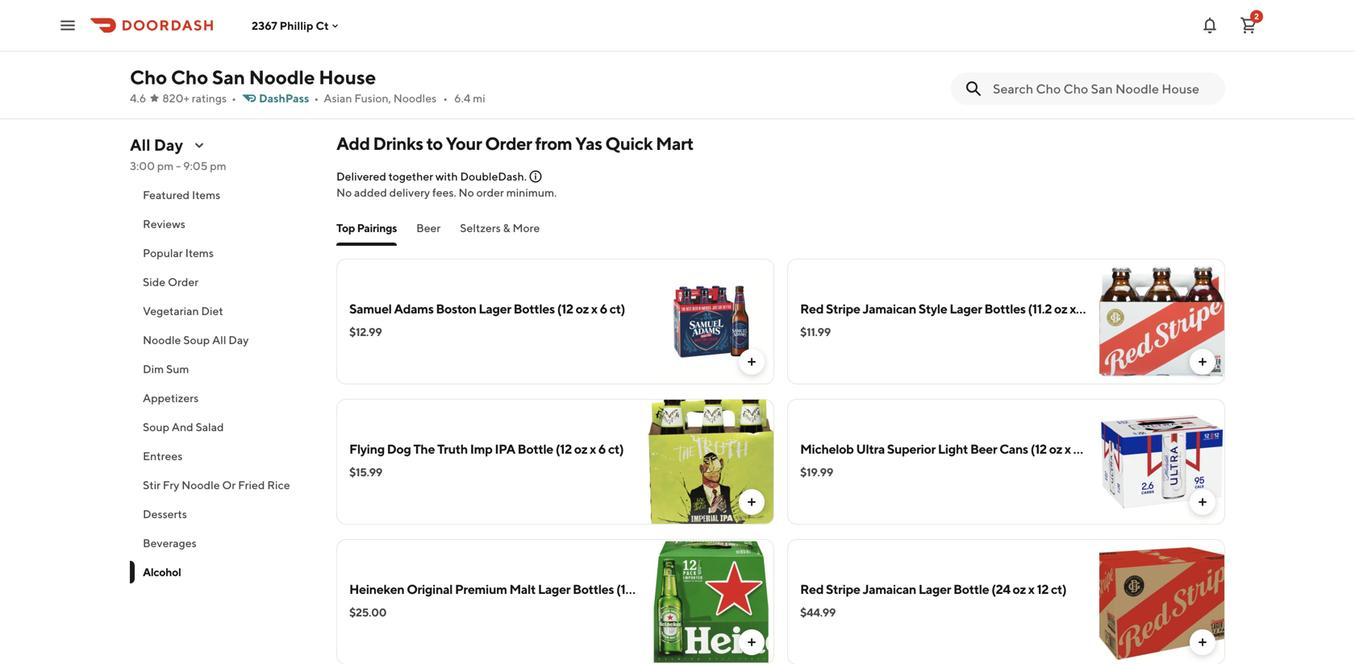Task type: vqa. For each thing, say whether or not it's contained in the screenshot.
Search at the right top
no



Task type: locate. For each thing, give the bounding box(es) containing it.
1 vertical spatial bottle
[[954, 582, 989, 597]]

beer
[[416, 221, 441, 235], [970, 442, 997, 457]]

soup inside button
[[183, 334, 210, 347]]

pm right 9:05
[[210, 159, 226, 173]]

1 • from the left
[[232, 92, 236, 105]]

0 horizontal spatial day
[[154, 136, 183, 155]]

stripe for red stripe jamaican style lager bottles (11.2 oz x 6 ct)
[[826, 301, 860, 317]]

red stripe jamaican lager bottle (24 oz x 12 ct) image
[[1100, 540, 1226, 665]]

reviews
[[143, 217, 185, 231]]

1 red from the top
[[800, 301, 824, 317]]

house
[[319, 66, 376, 89]]

add item to cart image for heineken original premium malt lager bottles (12 oz x 12 ct)
[[745, 637, 758, 649]]

1 horizontal spatial bottles
[[573, 582, 614, 597]]

mart
[[656, 133, 694, 154]]

1 vertical spatial stripe
[[826, 582, 860, 597]]

bottles
[[514, 301, 555, 317], [985, 301, 1026, 317], [573, 582, 614, 597]]

side order
[[143, 276, 199, 289]]

lager right malt
[[538, 582, 571, 597]]

asian fusion, noodles • 6.4 mi
[[324, 92, 486, 105]]

(12
[[557, 301, 573, 317], [556, 442, 572, 457], [1031, 442, 1047, 457], [616, 582, 633, 597]]

items inside featured items button
[[192, 188, 220, 202]]

1 horizontal spatial noodle
[[182, 479, 220, 492]]

$15.99
[[349, 466, 382, 479]]

order up doubledash.
[[485, 133, 532, 154]]

soup left "and"
[[143, 421, 169, 434]]

no down the delivered
[[336, 186, 352, 199]]

cho up 4.6
[[130, 66, 167, 89]]

with
[[436, 170, 458, 183]]

1 vertical spatial items
[[185, 246, 214, 260]]

noodle left or
[[182, 479, 220, 492]]

9:05
[[183, 159, 208, 173]]

bottles for red stripe jamaican style lager bottles (11.2 oz x 6 ct)
[[985, 301, 1026, 317]]

12 for michelob ultra superior light beer cans (12 oz x 12 ct)
[[1073, 442, 1085, 457]]

1 horizontal spatial soup
[[183, 334, 210, 347]]

michelob ultra superior light beer cans (12 oz x 12 ct)
[[800, 442, 1103, 457]]

12 for heineken original premium malt lager bottles (12 oz x 12 ct)
[[659, 582, 671, 597]]

0 vertical spatial items
[[192, 188, 220, 202]]

add drinks to your order from yas quick mart
[[336, 133, 694, 154]]

items inside popular items button
[[185, 246, 214, 260]]

• down san
[[232, 92, 236, 105]]

salad
[[196, 421, 224, 434]]

items right popular
[[185, 246, 214, 260]]

0 horizontal spatial 12
[[659, 582, 671, 597]]

all down vegetarian diet button
[[212, 334, 226, 347]]

lager
[[479, 301, 511, 317], [950, 301, 982, 317], [538, 582, 571, 597], [919, 582, 951, 597]]

stripe up $44.99
[[826, 582, 860, 597]]

0 vertical spatial order
[[485, 133, 532, 154]]

1 vertical spatial soup
[[143, 421, 169, 434]]

1 horizontal spatial order
[[485, 133, 532, 154]]

bottles for heineken original premium malt lager bottles (12 oz x 12 ct)
[[573, 582, 614, 597]]

1 vertical spatial noodle
[[143, 334, 181, 347]]

1 horizontal spatial pm
[[210, 159, 226, 173]]

delivery
[[389, 186, 430, 199]]

fees.
[[432, 186, 456, 199]]

fusion,
[[354, 92, 391, 105]]

bottles right malt
[[573, 582, 614, 597]]

add item to cart image
[[745, 356, 758, 369], [1196, 356, 1209, 369], [745, 496, 758, 509]]

from
[[535, 133, 572, 154]]

noodle up dashpass
[[249, 66, 315, 89]]

2 vertical spatial noodle
[[182, 479, 220, 492]]

oz
[[576, 301, 589, 317], [1054, 301, 1068, 317], [574, 442, 588, 457], [1049, 442, 1063, 457], [635, 582, 648, 597], [1013, 582, 1026, 597]]

stir fry noodle or fried rice button
[[130, 471, 317, 500]]

or
[[222, 479, 236, 492]]

bottles right boston
[[514, 301, 555, 317]]

2 horizontal spatial 12
[[1073, 442, 1085, 457]]

dim sum button
[[130, 355, 317, 384]]

0 horizontal spatial soup
[[143, 421, 169, 434]]

$9.00
[[349, 38, 380, 52]]

2367 phillip ct button
[[252, 19, 342, 32]]

items
[[192, 188, 220, 202], [185, 246, 214, 260]]

no right fees.
[[459, 186, 474, 199]]

bottle left (24
[[954, 582, 989, 597]]

1 vertical spatial jamaican
[[863, 582, 916, 597]]

ratings
[[192, 92, 227, 105]]

order
[[476, 186, 504, 199]]

cho
[[130, 66, 167, 89], [171, 66, 208, 89]]

1 vertical spatial order
[[168, 276, 199, 289]]

popular items button
[[130, 239, 317, 268]]

2 horizontal spatial •
[[443, 92, 448, 105]]

red up $11.99
[[800, 301, 824, 317]]

michelob ultra superior light beer cans (12 oz x 12 ct) image
[[1100, 399, 1226, 525]]

add item to cart image
[[1196, 496, 1209, 509], [745, 637, 758, 649], [1196, 637, 1209, 649]]

open menu image
[[58, 16, 77, 35]]

0 horizontal spatial pm
[[157, 159, 174, 173]]

4.6
[[130, 92, 146, 105]]

red up $44.99
[[800, 582, 824, 597]]

0 horizontal spatial noodle
[[143, 334, 181, 347]]

0 horizontal spatial no
[[336, 186, 352, 199]]

0 vertical spatial stripe
[[826, 301, 860, 317]]

appetizers
[[143, 392, 199, 405]]

dim sum
[[143, 363, 189, 376]]

beer left cans
[[970, 442, 997, 457]]

side
[[143, 276, 166, 289]]

0 horizontal spatial cho
[[130, 66, 167, 89]]

noodle
[[249, 66, 315, 89], [143, 334, 181, 347], [182, 479, 220, 492]]

cho up 820+ ratings •
[[171, 66, 208, 89]]

1 horizontal spatial bottle
[[954, 582, 989, 597]]

2 horizontal spatial bottles
[[985, 301, 1026, 317]]

2 stripe from the top
[[826, 582, 860, 597]]

heineken
[[349, 582, 405, 597]]

pm left -
[[157, 159, 174, 173]]

order right side
[[168, 276, 199, 289]]

asian
[[324, 92, 352, 105]]

noodles
[[394, 92, 437, 105]]

seltzers & more button
[[460, 220, 540, 246]]

0 vertical spatial bottle
[[518, 442, 553, 457]]

jamaican
[[863, 301, 916, 317], [863, 582, 916, 597]]

6
[[600, 301, 607, 317], [1078, 301, 1086, 317], [598, 442, 606, 457]]

• left 6.4
[[443, 92, 448, 105]]

day up 3:00 pm - 9:05 pm
[[154, 136, 183, 155]]

1 horizontal spatial day
[[229, 334, 249, 347]]

1 horizontal spatial •
[[314, 92, 319, 105]]

appetizers button
[[130, 384, 317, 413]]

1 horizontal spatial all
[[212, 334, 226, 347]]

1 horizontal spatial cho
[[171, 66, 208, 89]]

more
[[513, 221, 540, 235]]

0 vertical spatial day
[[154, 136, 183, 155]]

1 jamaican from the top
[[863, 301, 916, 317]]

order
[[485, 133, 532, 154], [168, 276, 199, 289]]

day inside button
[[229, 334, 249, 347]]

1 vertical spatial all
[[212, 334, 226, 347]]

0 horizontal spatial bottle
[[518, 442, 553, 457]]

stripe
[[826, 301, 860, 317], [826, 582, 860, 597]]

bottles left (11.2
[[985, 301, 1026, 317]]

lager left (24
[[919, 582, 951, 597]]

red for red stripe jamaican lager bottle (24 oz x 12 ct)
[[800, 582, 824, 597]]

0 vertical spatial red
[[800, 301, 824, 317]]

add item to cart image for samuel adams boston lager bottles (12 oz x 6 ct)
[[745, 356, 758, 369]]

add item to cart image for red stripe jamaican style lager bottles (11.2 oz x 6 ct)
[[1196, 356, 1209, 369]]

1 pm from the left
[[157, 159, 174, 173]]

ct)
[[610, 301, 625, 317], [1088, 301, 1104, 317], [608, 442, 624, 457], [1088, 442, 1103, 457], [673, 582, 689, 597], [1051, 582, 1067, 597]]

1 horizontal spatial no
[[459, 186, 474, 199]]

beer button
[[416, 220, 441, 246]]

dashpass
[[259, 92, 309, 105]]

0 horizontal spatial •
[[232, 92, 236, 105]]

2 button
[[1233, 9, 1265, 42]]

bottle right "ipa"
[[518, 442, 553, 457]]

3 • from the left
[[443, 92, 448, 105]]

all inside button
[[212, 334, 226, 347]]

lager right the style
[[950, 301, 982, 317]]

0 vertical spatial jamaican
[[863, 301, 916, 317]]

original
[[407, 582, 453, 597]]

items down 9:05
[[192, 188, 220, 202]]

soup down vegetarian diet
[[183, 334, 210, 347]]

dashpass •
[[259, 92, 319, 105]]

cho cho san noodle house
[[130, 66, 376, 89]]

soup
[[183, 334, 210, 347], [143, 421, 169, 434]]

1 stripe from the top
[[826, 301, 860, 317]]

$11.99
[[800, 326, 831, 339]]

seltzers & more
[[460, 221, 540, 235]]

noodle up dim sum
[[143, 334, 181, 347]]

1 no from the left
[[336, 186, 352, 199]]

2 jamaican from the top
[[863, 582, 916, 597]]

add
[[336, 133, 370, 154]]

1 cho from the left
[[130, 66, 167, 89]]

add item to cart image for flying dog the truth imp ipa bottle (12 oz x 6 ct)
[[745, 496, 758, 509]]

minimum.
[[506, 186, 557, 199]]

beverages button
[[130, 529, 317, 558]]

all up 3:00
[[130, 136, 151, 155]]

$25.00
[[349, 606, 387, 620]]

day
[[154, 136, 183, 155], [229, 334, 249, 347]]

0 vertical spatial beer
[[416, 221, 441, 235]]

• left asian
[[314, 92, 319, 105]]

0 vertical spatial all
[[130, 136, 151, 155]]

1 vertical spatial day
[[229, 334, 249, 347]]

adams
[[394, 301, 434, 317]]

truth
[[437, 442, 468, 457]]

beer down fees.
[[416, 221, 441, 235]]

fried
[[238, 479, 265, 492]]

0 vertical spatial soup
[[183, 334, 210, 347]]

desserts button
[[130, 500, 317, 529]]

0 horizontal spatial order
[[168, 276, 199, 289]]

820+
[[162, 92, 190, 105]]

vegetarian
[[143, 305, 199, 318]]

day down vegetarian diet button
[[229, 334, 249, 347]]

1 vertical spatial red
[[800, 582, 824, 597]]

vegetarian diet button
[[130, 297, 317, 326]]

2 red from the top
[[800, 582, 824, 597]]

stripe up $11.99
[[826, 301, 860, 317]]

1 vertical spatial beer
[[970, 442, 997, 457]]

noodle inside "button"
[[182, 479, 220, 492]]

0 horizontal spatial beer
[[416, 221, 441, 235]]

6.4
[[454, 92, 471, 105]]

0 vertical spatial noodle
[[249, 66, 315, 89]]

popular
[[143, 246, 183, 260]]



Task type: describe. For each thing, give the bounding box(es) containing it.
add item to cart image for michelob ultra superior light beer cans (12 oz x 12 ct)
[[1196, 496, 1209, 509]]

seltzers
[[460, 221, 501, 235]]

stir
[[143, 479, 161, 492]]

samuel adams boston lager bottles (12 oz x 6 ct) image
[[649, 259, 775, 385]]

all day
[[130, 136, 183, 155]]

items for popular items
[[185, 246, 214, 260]]

red stripe jamaican style lager bottles (11.2 oz x 6 ct)
[[800, 301, 1104, 317]]

notification bell image
[[1201, 16, 1220, 35]]

0 horizontal spatial bottles
[[514, 301, 555, 317]]

style
[[919, 301, 948, 317]]

add item to cart image for red stripe jamaican lager bottle (24 oz x 12 ct)
[[1196, 637, 1209, 649]]

2 cho from the left
[[171, 66, 208, 89]]

popular items
[[143, 246, 214, 260]]

2367
[[252, 19, 277, 32]]

2 horizontal spatial noodle
[[249, 66, 315, 89]]

red stripe jamaican lager bottle (24 oz x 12 ct)
[[800, 582, 1067, 597]]

entrees button
[[130, 442, 317, 471]]

light
[[938, 442, 968, 457]]

superior
[[887, 442, 936, 457]]

vegetarian diet
[[143, 305, 223, 318]]

delivered
[[336, 170, 386, 183]]

no added delivery fees. no order minimum.
[[336, 186, 557, 199]]

$12.99
[[349, 326, 382, 339]]

items for featured items
[[192, 188, 220, 202]]

3:00 pm - 9:05 pm
[[130, 159, 226, 173]]

stir fry noodle or fried rice
[[143, 479, 290, 492]]

boston
[[436, 301, 477, 317]]

0 horizontal spatial all
[[130, 136, 151, 155]]

samuel adams boston lager bottles (12 oz x 6 ct)
[[349, 301, 625, 317]]

stripe for red stripe jamaican lager bottle (24 oz x 12 ct)
[[826, 582, 860, 597]]

sum
[[166, 363, 189, 376]]

Item Search search field
[[993, 80, 1213, 98]]

ct
[[316, 19, 329, 32]]

flying
[[349, 442, 385, 457]]

noodle inside button
[[143, 334, 181, 347]]

heineken original premium malt lager bottles (12 oz x 12 ct) image
[[649, 540, 775, 665]]

diet
[[201, 305, 223, 318]]

&
[[503, 221, 510, 235]]

(24
[[992, 582, 1011, 597]]

and
[[172, 421, 193, 434]]

2 • from the left
[[314, 92, 319, 105]]

drinks
[[373, 133, 423, 154]]

featured
[[143, 188, 190, 202]]

rice
[[267, 479, 290, 492]]

desserts
[[143, 508, 187, 521]]

$19.99
[[800, 466, 833, 479]]

san
[[212, 66, 245, 89]]

soup inside button
[[143, 421, 169, 434]]

the
[[413, 442, 435, 457]]

doubledash.
[[460, 170, 527, 183]]

lager right boston
[[479, 301, 511, 317]]

mi
[[473, 92, 486, 105]]

quick
[[605, 133, 653, 154]]

yas
[[575, 133, 602, 154]]

red stripe jamaican style lager bottles (11.2 oz x 6 ct) image
[[1100, 259, 1226, 385]]

michelob
[[800, 442, 854, 457]]

3:00
[[130, 159, 155, 173]]

fry
[[163, 479, 179, 492]]

featured items button
[[130, 181, 317, 210]]

phillip
[[280, 19, 313, 32]]

1 horizontal spatial 12
[[1037, 582, 1049, 597]]

delivered together with doubledash. image
[[528, 169, 543, 184]]

top pairings
[[336, 221, 397, 235]]

order inside button
[[168, 276, 199, 289]]

flying dog the truth imp ipa bottle (12 oz x 6 ct) image
[[649, 399, 775, 525]]

heineken original premium malt lager bottles (12 oz x 12 ct)
[[349, 582, 689, 597]]

jamaican for lager
[[863, 582, 916, 597]]

1 horizontal spatial beer
[[970, 442, 997, 457]]

top
[[336, 221, 355, 235]]

menus image
[[193, 139, 206, 152]]

-
[[176, 159, 181, 173]]

side order button
[[130, 268, 317, 297]]

jamaican for style
[[863, 301, 916, 317]]

delivered together with doubledash.
[[336, 170, 527, 183]]

added
[[354, 186, 387, 199]]

imp
[[470, 442, 493, 457]]

noodle soup all day button
[[130, 326, 317, 355]]

samuel
[[349, 301, 392, 317]]

flying dog the truth imp ipa bottle (12 oz x 6 ct)
[[349, 442, 624, 457]]

pairings
[[357, 221, 397, 235]]

2367 phillip ct
[[252, 19, 329, 32]]

(11.2
[[1028, 301, 1052, 317]]

noodle soup all day
[[143, 334, 249, 347]]

soup and salad button
[[130, 413, 317, 442]]

2 pm from the left
[[210, 159, 226, 173]]

dog
[[387, 442, 411, 457]]

beverages
[[143, 537, 197, 550]]

2 no from the left
[[459, 186, 474, 199]]

your
[[446, 133, 482, 154]]

entrees
[[143, 450, 183, 463]]

red for red stripe jamaican style lager bottles (11.2 oz x 6 ct)
[[800, 301, 824, 317]]

cans
[[1000, 442, 1028, 457]]

2 items, open order cart image
[[1239, 16, 1259, 35]]

820+ ratings •
[[162, 92, 236, 105]]

reviews button
[[130, 210, 317, 239]]



